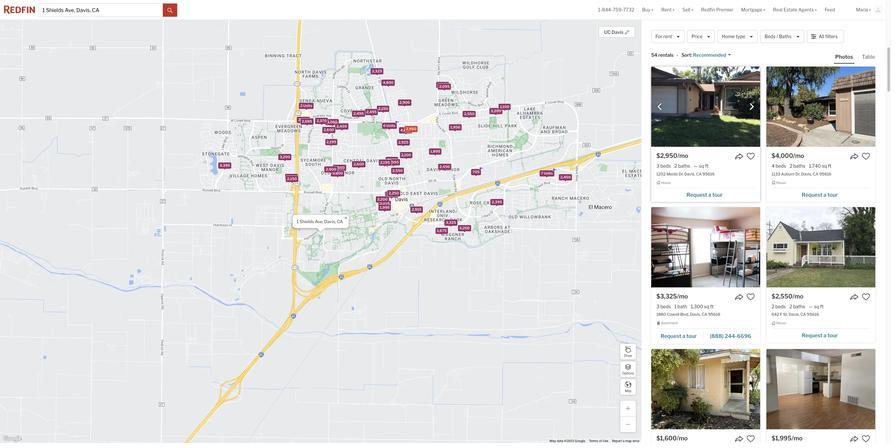 Task type: vqa. For each thing, say whether or not it's contained in the screenshot.
deemed at the bottom left
no



Task type: locate. For each thing, give the bounding box(es) containing it.
2 vertical spatial favorite button image
[[862, 435, 870, 443]]

favorite button image for $2,925 /mo
[[862, 12, 870, 20]]

/mo for $1,600
[[677, 435, 688, 442]]

0 vertical spatial units
[[303, 103, 312, 108]]

davis
[[732, 26, 751, 35], [612, 29, 624, 35]]

/
[[777, 34, 778, 39]]

1 vertical spatial map
[[550, 439, 556, 443]]

units
[[303, 103, 312, 108], [387, 123, 396, 128], [544, 171, 553, 175]]

favorite button checkbox for $3,325 /mo
[[747, 293, 755, 301]]

1 horizontal spatial 1
[[675, 304, 677, 309]]

beds up '1202'
[[661, 163, 671, 169]]

real estate agents ▾ button
[[770, 0, 821, 20]]

map
[[626, 439, 632, 443]]

2 3 from the top
[[657, 304, 660, 309]]

— for $2,950 /mo
[[694, 163, 698, 169]]

apartment down baths
[[777, 40, 793, 44]]

apartment down the rent
[[661, 40, 678, 44]]

▾
[[652, 7, 654, 13], [673, 7, 675, 13], [692, 7, 694, 13], [763, 7, 766, 13], [815, 7, 817, 13], [869, 7, 871, 13]]

0 horizontal spatial 2,495
[[354, 111, 364, 116]]

1 vertical spatial 2,195
[[380, 160, 390, 165]]

university of california-davis apartments for rent
[[651, 26, 823, 35]]

0 horizontal spatial dr,
[[679, 172, 684, 176]]

0 horizontal spatial 2,550
[[392, 168, 403, 173]]

favorite button image for $3,325 /mo
[[747, 293, 755, 301]]

3 up 1880
[[657, 304, 660, 309]]

4
[[772, 163, 775, 169]]

2,450 down '1,895'
[[440, 164, 450, 169]]

1 horizontal spatial units
[[387, 123, 396, 128]]

2 for $4,000
[[790, 163, 793, 169]]

davis, down the 1,740
[[801, 172, 812, 176]]

1 for 1 bath
[[675, 304, 677, 309]]

beds up f
[[776, 304, 786, 309]]

2 baths up 1133 auburn dr, davis, ca 95616 at the right top
[[790, 163, 806, 169]]

0 horizontal spatial 2,150
[[287, 176, 297, 181]]

st, right f
[[783, 312, 788, 317]]

photo of 321 d st, davis, ca 95616 image
[[651, 349, 761, 429]]

— up 642 f st, davis, ca 95616
[[809, 304, 813, 309]]

house down '1202'
[[661, 181, 671, 185]]

$1,600
[[657, 435, 677, 442]]

california-
[[696, 26, 732, 35]]

2,495
[[366, 109, 377, 114], [354, 111, 364, 116]]

sq
[[699, 163, 704, 169], [822, 163, 827, 169], [704, 304, 709, 309], [814, 304, 819, 309]]

tour for $2,925 /mo
[[828, 51, 838, 58]]

photo of 1880 cowell blvd, davis, ca 95618 image
[[651, 207, 761, 288]]

/mo for $2,925
[[792, 12, 803, 19]]

0 vertical spatial 2,100
[[401, 153, 411, 157]]

1 horizontal spatial 2,150
[[378, 106, 388, 111]]

data
[[557, 439, 564, 443]]

1-844-759-7732
[[598, 7, 635, 13]]

2,100
[[401, 153, 411, 157], [387, 158, 397, 162]]

$4,000
[[772, 153, 793, 159]]

0 vertical spatial 3 beds
[[657, 163, 671, 169]]

0 vertical spatial 1
[[297, 219, 299, 224]]

house down 1133
[[777, 181, 786, 185]]

units right 6
[[387, 123, 396, 128]]

2 horizontal spatial units
[[544, 171, 553, 175]]

units up "2,200" at the top of page
[[303, 103, 312, 108]]

2 baths
[[675, 163, 690, 169], [790, 163, 806, 169], [790, 304, 805, 309]]

1 vertical spatial of
[[599, 439, 602, 443]]

2,600 right 5,500
[[354, 162, 364, 166]]

request a tour down 1133 auburn dr, davis, ca 95616 at the right top
[[802, 192, 838, 198]]

2 for $2,550
[[790, 304, 792, 309]]

2,195 down 3,060
[[327, 140, 336, 144]]

$2,925 /mo
[[772, 12, 803, 19]]

1 horizontal spatial map
[[625, 389, 632, 393]]

—
[[694, 163, 698, 169], [809, 304, 813, 309]]

request a tour down 1202 menlo dr, davis, ca 95616
[[687, 192, 723, 198]]

0 horizontal spatial 1
[[297, 219, 299, 224]]

(888) 244-6696 link
[[704, 330, 755, 341]]

2,450 right 7 units
[[561, 175, 571, 179]]

davis, for $2,950 /mo
[[685, 172, 696, 176]]

beds right the 4
[[776, 163, 786, 169]]

2,450
[[440, 164, 450, 169], [561, 175, 571, 179]]

st,
[[668, 31, 672, 36], [785, 31, 789, 36], [783, 312, 788, 317]]

95616 for $4,000 /mo
[[820, 172, 832, 176]]

3 beds
[[657, 163, 671, 169], [657, 304, 671, 309]]

apartments
[[752, 26, 794, 35]]

a for $2,950 /mo
[[709, 192, 712, 198]]

davis, inside dialog
[[324, 219, 336, 224]]

favorite button checkbox for $1,600 /mo
[[747, 435, 755, 443]]

baths for $2,550 /mo
[[793, 304, 805, 309]]

a for $2,550 /mo
[[824, 333, 827, 339]]

0 vertical spatial — sq ft
[[694, 163, 709, 169]]

house for $2,950
[[661, 181, 671, 185]]

1 ▾ from the left
[[652, 7, 654, 13]]

0 horizontal spatial 2,900
[[326, 167, 336, 171]]

davis, right f
[[789, 312, 800, 317]]

2 units
[[300, 103, 312, 108]]

0 horizontal spatial of
[[599, 439, 602, 443]]

favorite button image for $4,000 /mo
[[862, 152, 870, 161]]

2 baths for $2,550
[[790, 304, 805, 309]]

/mo for $2,275
[[677, 12, 688, 19]]

home type button
[[718, 30, 758, 43]]

ca down the 1,740
[[813, 172, 819, 176]]

1 horizontal spatial 2,195
[[380, 160, 390, 165]]

ca for $2,275 /mo
[[685, 31, 690, 36]]

2,095
[[439, 84, 450, 89]]

rent inside dropdown button
[[662, 7, 672, 13]]

3
[[657, 163, 660, 169], [657, 304, 660, 309]]

217 b st, davis, ca 95616
[[657, 31, 703, 36]]

sq up 1202 menlo dr, davis, ca 95616
[[699, 163, 704, 169]]

5 ▾ from the left
[[815, 7, 817, 13]]

request a tour button for $2,950 /mo
[[657, 190, 755, 199]]

request a tour for $2,925 /mo
[[802, 51, 838, 58]]

1 vertical spatial units
[[387, 123, 396, 128]]

95616
[[691, 31, 703, 36], [808, 31, 820, 36], [703, 172, 715, 176], [820, 172, 832, 176], [807, 312, 819, 317]]

davis, right ave, at the left of the page
[[324, 219, 336, 224]]

favorite button checkbox for $2,950 /mo
[[747, 152, 755, 161]]

f
[[780, 312, 783, 317]]

davis, right the rent
[[673, 31, 684, 36]]

2,395
[[492, 200, 502, 204]]

request a tour button for $2,925 /mo
[[772, 49, 870, 59]]

95616 for $2,950 /mo
[[703, 172, 715, 176]]

all filters button
[[807, 30, 844, 43]]

1 vertical spatial favorite button image
[[862, 152, 870, 161]]

all
[[819, 34, 825, 39]]

ca right f
[[801, 312, 806, 317]]

favorite button image
[[747, 12, 755, 20], [862, 152, 870, 161], [862, 435, 870, 443]]

terms of use link
[[589, 439, 609, 443]]

1 3 from the top
[[657, 163, 660, 169]]

favorite button image
[[862, 12, 870, 20], [747, 152, 755, 161], [747, 293, 755, 301], [862, 293, 870, 301], [747, 435, 755, 443]]

0 horizontal spatial davis
[[612, 29, 624, 35]]

0 vertical spatial map
[[625, 389, 632, 393]]

2,600
[[324, 127, 334, 132], [354, 162, 364, 166]]

▾ for maria ▾
[[869, 7, 871, 13]]

6 ▾ from the left
[[869, 7, 871, 13]]

2 baths up 1202 menlo dr, davis, ca 95616
[[675, 163, 690, 169]]

apartment down cowell
[[661, 321, 678, 325]]

photos
[[836, 54, 853, 60]]

0 vertical spatial 2,550
[[464, 111, 475, 116]]

ca for $2,550 /mo
[[801, 312, 806, 317]]

units right 7
[[544, 171, 553, 175]]

0 vertical spatial 3
[[657, 163, 660, 169]]

table
[[862, 54, 875, 60]]

rent ▾ button
[[658, 0, 679, 20]]

2 ▾ from the left
[[673, 7, 675, 13]]

davis, right menlo
[[685, 172, 696, 176]]

1 vertical spatial 2,100
[[387, 158, 397, 162]]

ca right menlo
[[696, 172, 702, 176]]

of
[[688, 26, 695, 35], [599, 439, 602, 443]]

1133 auburn dr, davis, ca 95616
[[772, 172, 832, 176]]

(888) 244-6696
[[710, 333, 751, 339]]

uc davis button
[[599, 26, 635, 38]]

map
[[625, 389, 632, 393], [550, 439, 556, 443]]

previous button image
[[657, 104, 663, 110]]

ca right ave, at the left of the page
[[337, 219, 343, 224]]

of for california-
[[688, 26, 695, 35]]

map down 'options' at bottom right
[[625, 389, 632, 393]]

•
[[677, 53, 678, 58]]

baths up 1133 auburn dr, davis, ca 95616 at the right top
[[794, 163, 806, 169]]

photo of 1133 auburn dr, davis, ca 95616 image
[[767, 67, 876, 147]]

1 horizontal spatial — sq ft
[[809, 304, 824, 309]]

request a tour down all
[[802, 51, 838, 58]]

2 baths for $2,950
[[675, 163, 690, 169]]

baths up 642 f st, davis, ca 95616
[[793, 304, 805, 309]]

mortgage ▾
[[741, 7, 766, 13]]

request for $2,275 /mo
[[687, 51, 708, 58]]

2 up "2,200" at the top of page
[[300, 103, 303, 108]]

2 baths for $4,000
[[790, 163, 806, 169]]

0 vertical spatial 2,450
[[440, 164, 450, 169]]

ca left all
[[802, 31, 807, 36]]

1 vertical spatial 2,150
[[287, 176, 297, 181]]

1 inside dialog
[[297, 219, 299, 224]]

2,400
[[337, 124, 347, 128]]

— sq ft
[[694, 163, 709, 169], [809, 304, 824, 309]]

cowell
[[667, 312, 680, 317]]

1 horizontal spatial rent
[[807, 26, 823, 35]]

1 horizontal spatial 2,900
[[400, 100, 410, 105]]

beds for $2,550
[[776, 304, 786, 309]]

redfin premier
[[701, 7, 734, 13]]

st, right j
[[785, 31, 789, 36]]

maria
[[856, 7, 868, 13]]

draw
[[624, 354, 632, 358]]

3 ▾ from the left
[[692, 7, 694, 13]]

1 horizontal spatial of
[[688, 26, 695, 35]]

1 left shields on the left of page
[[297, 219, 299, 224]]

3 beds up 1880
[[657, 304, 671, 309]]

1 horizontal spatial —
[[809, 304, 813, 309]]

real
[[773, 7, 783, 13]]

apartment for $2,275
[[661, 40, 678, 44]]

options button
[[620, 361, 636, 378]]

request a tour down cowell
[[661, 333, 697, 339]]

a for $4,000 /mo
[[824, 192, 827, 198]]

sq up 642 f st, davis, ca 95616
[[814, 304, 819, 309]]

— sq ft up 1202 menlo dr, davis, ca 95616
[[694, 163, 709, 169]]

dr, right auburn
[[796, 172, 801, 176]]

favorite button image for $1,600 /mo
[[747, 435, 755, 443]]

2,325
[[372, 69, 382, 73]]

4,800
[[383, 80, 394, 85]]

— up 1202 menlo dr, davis, ca 95616
[[694, 163, 698, 169]]

54
[[651, 52, 658, 58]]

st, right b
[[668, 31, 672, 36]]

dr, for $4,000
[[796, 172, 801, 176]]

0 vertical spatial 2,600
[[324, 127, 334, 132]]

beds for $2,950
[[661, 163, 671, 169]]

0 horizontal spatial 2,195
[[327, 140, 336, 144]]

95616 for $2,550 /mo
[[807, 312, 819, 317]]

request a tour down the "price" button
[[687, 51, 723, 58]]

request a tour down 642 f st, davis, ca 95616
[[802, 333, 838, 339]]

of left use
[[599, 439, 602, 443]]

1880
[[657, 312, 666, 317]]

1 vertical spatial rent
[[807, 26, 823, 35]]

estate
[[784, 7, 798, 13]]

1 vertical spatial 3 beds
[[657, 304, 671, 309]]

ca
[[685, 31, 690, 36], [802, 31, 807, 36], [696, 172, 702, 176], [813, 172, 819, 176], [337, 219, 343, 224], [702, 312, 708, 317], [801, 312, 806, 317]]

3 beds for $3,325
[[657, 304, 671, 309]]

2 vertical spatial units
[[544, 171, 553, 175]]

request
[[687, 51, 708, 58], [802, 51, 823, 58], [687, 192, 708, 198], [802, 192, 823, 198], [802, 333, 823, 339], [661, 333, 682, 339]]

3 up '1202'
[[657, 163, 660, 169]]

davis, down 1,300
[[690, 312, 701, 317]]

davis,
[[673, 31, 684, 36], [790, 31, 801, 36], [685, 172, 696, 176], [801, 172, 812, 176], [324, 219, 336, 224], [690, 312, 701, 317], [789, 312, 800, 317]]

davis, for $3,325 /mo
[[690, 312, 701, 317]]

apartment for $3,325
[[661, 321, 678, 325]]

use
[[603, 439, 609, 443]]

favorite button checkbox
[[862, 293, 870, 301], [747, 435, 755, 443], [862, 435, 870, 443]]

3 beds up '1202'
[[657, 163, 671, 169]]

ca down 1,300 sq ft
[[702, 312, 708, 317]]

1,300
[[691, 304, 703, 309]]

tour
[[713, 51, 723, 58], [828, 51, 838, 58], [713, 192, 723, 198], [828, 192, 838, 198], [828, 333, 838, 339], [687, 333, 697, 339]]

terms
[[589, 439, 598, 443]]

▾ inside 'dropdown button'
[[815, 7, 817, 13]]

2 3 beds from the top
[[657, 304, 671, 309]]

1 3 beds from the top
[[657, 163, 671, 169]]

— sq ft up 642 f st, davis, ca 95616
[[809, 304, 824, 309]]

2 baths up 642 f st, davis, ca 95616
[[790, 304, 805, 309]]

1202
[[657, 172, 666, 176]]

house down f
[[777, 321, 786, 325]]

0 horizontal spatial 2,600
[[324, 127, 334, 132]]

request a tour
[[687, 51, 723, 58], [802, 51, 838, 58], [687, 192, 723, 198], [802, 192, 838, 198], [802, 333, 838, 339], [661, 333, 697, 339]]

request a tour for $2,550 /mo
[[802, 333, 838, 339]]

3 for $3,325 /mo
[[657, 304, 660, 309]]

1 vertical spatial 2,450
[[561, 175, 571, 179]]

0 vertical spatial —
[[694, 163, 698, 169]]

0 vertical spatial rent
[[662, 7, 672, 13]]

$2,925
[[772, 12, 792, 19]]

mortgage
[[741, 7, 763, 13]]

ca left price
[[685, 31, 690, 36]]

units for 2 units
[[303, 103, 312, 108]]

rent
[[664, 34, 672, 39]]

tour for $2,275 /mo
[[713, 51, 723, 58]]

1 horizontal spatial dr,
[[796, 172, 801, 176]]

st, for $2,925
[[785, 31, 789, 36]]

davis inside button
[[612, 29, 624, 35]]

for rent button
[[651, 30, 685, 43]]

1 left bath
[[675, 304, 677, 309]]

0 horizontal spatial units
[[303, 103, 312, 108]]

4 beds
[[772, 163, 786, 169]]

apartment
[[661, 40, 678, 44], [777, 40, 793, 44], [661, 321, 678, 325]]

2 up menlo
[[675, 163, 677, 169]]

0 horizontal spatial rent
[[662, 7, 672, 13]]

— sq ft for $2,550 /mo
[[809, 304, 824, 309]]

map left data
[[550, 439, 556, 443]]

1 vertical spatial —
[[809, 304, 813, 309]]

dr, right menlo
[[679, 172, 684, 176]]

map inside "map" button
[[625, 389, 632, 393]]

favorite button checkbox
[[747, 12, 755, 20], [862, 12, 870, 20], [747, 152, 755, 161], [862, 152, 870, 161], [747, 293, 755, 301]]

2
[[300, 103, 303, 108], [675, 163, 677, 169], [790, 163, 793, 169], [772, 304, 775, 309], [790, 304, 792, 309]]

blvd,
[[681, 312, 689, 317]]

beds up 1880
[[661, 304, 671, 309]]

tour for $2,950 /mo
[[713, 192, 723, 198]]

davis, right j
[[790, 31, 801, 36]]

0 vertical spatial favorite button image
[[747, 12, 755, 20]]

0 vertical spatial 2,150
[[378, 106, 388, 111]]

$2,950
[[657, 153, 678, 159]]

1 vertical spatial — sq ft
[[809, 304, 824, 309]]

0 vertical spatial of
[[688, 26, 695, 35]]

1 bath
[[675, 304, 687, 309]]

baths up 1202 menlo dr, davis, ca 95616
[[678, 163, 690, 169]]

2,600 down 3,060
[[324, 127, 334, 132]]

2,275
[[380, 201, 390, 206]]

sell ▾
[[683, 7, 694, 13]]

davis, for $4,000 /mo
[[801, 172, 812, 176]]

4 ▾ from the left
[[763, 7, 766, 13]]

City, Address, School, Building, ZIP search field
[[39, 4, 163, 17]]

1 vertical spatial 1
[[675, 304, 677, 309]]

2 dr, from the left
[[796, 172, 801, 176]]

photo of 642 f st, davis, ca 95616 image
[[767, 207, 876, 288]]

1 vertical spatial 3
[[657, 304, 660, 309]]

0 horizontal spatial —
[[694, 163, 698, 169]]

0 horizontal spatial map
[[550, 439, 556, 443]]

95616 for $2,925 /mo
[[808, 31, 820, 36]]

2 up 642 f st, davis, ca 95616
[[790, 304, 792, 309]]

report a map error link
[[613, 439, 640, 443]]

2 up auburn
[[790, 163, 793, 169]]

dr,
[[679, 172, 684, 176], [796, 172, 801, 176]]

0 horizontal spatial 2,100
[[387, 158, 397, 162]]

2,195 up 2,250
[[380, 160, 390, 165]]

0 vertical spatial 2,195
[[327, 140, 336, 144]]

1 horizontal spatial 2,600
[[354, 162, 364, 166]]

1 vertical spatial 2,550
[[392, 168, 403, 173]]

of down sell ▾ button at the top right of the page
[[688, 26, 695, 35]]

0 horizontal spatial — sq ft
[[694, 163, 709, 169]]

1,675
[[437, 228, 447, 233]]

1 horizontal spatial 2,550
[[464, 111, 475, 116]]

1 dr, from the left
[[679, 172, 684, 176]]



Task type: describe. For each thing, give the bounding box(es) containing it.
buy ▾ button
[[638, 0, 658, 20]]

next button image
[[749, 104, 755, 110]]

dr, for $2,950
[[679, 172, 684, 176]]

/mo for $2,950
[[678, 153, 689, 159]]

2,595
[[389, 160, 399, 164]]

▾ for mortgage ▾
[[763, 7, 766, 13]]

units for 7 units
[[544, 171, 553, 175]]

real estate agents ▾ link
[[773, 0, 817, 20]]

1 vertical spatial 2,900
[[326, 167, 336, 171]]

j
[[782, 31, 784, 36]]

1,740
[[809, 163, 821, 169]]

rent ▾ button
[[662, 0, 675, 20]]

davis, for $2,275 /mo
[[673, 31, 684, 36]]

favorite button checkbox for $2,925 /mo
[[862, 12, 870, 20]]

1 vertical spatial 2,600
[[354, 162, 364, 166]]

1 horizontal spatial 2,100
[[401, 153, 411, 157]]

maria ▾
[[856, 7, 871, 13]]

1,740 sq ft
[[809, 163, 832, 169]]

ca inside dialog
[[337, 219, 343, 224]]

1,950
[[450, 125, 460, 129]]

house for $2,550
[[777, 321, 786, 325]]

davis, for $2,925 /mo
[[790, 31, 801, 36]]

rent ▾
[[662, 7, 675, 13]]

bath
[[678, 304, 687, 309]]

$1,995 /mo
[[772, 435, 803, 442]]

2 for $2,950
[[675, 163, 677, 169]]

1024
[[772, 31, 781, 36]]

shields
[[300, 219, 314, 224]]

— sq ft for $2,950 /mo
[[694, 163, 709, 169]]

request a tour for $2,950 /mo
[[687, 192, 723, 198]]

rentals
[[659, 52, 674, 58]]

report
[[613, 439, 622, 443]]

house for $4,000
[[777, 181, 786, 185]]

6
[[383, 123, 386, 128]]

request a tour for $2,275 /mo
[[687, 51, 723, 58]]

favorite button checkbox for $4,000 /mo
[[862, 152, 870, 161]]

7 units
[[541, 171, 553, 175]]

/mo for $1,995
[[792, 435, 803, 442]]

for
[[795, 26, 805, 35]]

1,895
[[431, 149, 440, 154]]

a for $2,925 /mo
[[824, 51, 827, 58]]

217
[[657, 31, 663, 36]]

2 inside map region
[[300, 103, 303, 108]]

1,250
[[382, 160, 392, 165]]

google image
[[2, 435, 23, 443]]

ca for $2,950 /mo
[[696, 172, 702, 176]]

▾ for buy ▾
[[652, 7, 654, 13]]

1 horizontal spatial davis
[[732, 26, 751, 35]]

apartment for $2,925
[[777, 40, 793, 44]]

1-844-759-7732 link
[[598, 7, 635, 13]]

davis, for $2,550 /mo
[[789, 312, 800, 317]]

university
[[651, 26, 686, 35]]

1 horizontal spatial 2,450
[[561, 175, 571, 179]]

sell ▾ button
[[683, 0, 694, 20]]

▾ for rent ▾
[[673, 7, 675, 13]]

0 horizontal spatial 2,450
[[440, 164, 450, 169]]

favorite button image for $2,550 /mo
[[862, 293, 870, 301]]

favorite button checkbox for $2,550 /mo
[[862, 293, 870, 301]]

beds / baths
[[765, 34, 792, 39]]

1 horizontal spatial 2,495
[[366, 109, 377, 114]]

:
[[691, 52, 692, 58]]

feed
[[825, 7, 835, 13]]

2,250
[[389, 191, 399, 195]]

request a tour button for $2,275 /mo
[[657, 49, 755, 59]]

2,925
[[398, 140, 409, 144]]

6 units
[[383, 123, 396, 128]]

54 rentals •
[[651, 52, 678, 58]]

favorite button image for $1,995 /mo
[[862, 435, 870, 443]]

request for $2,550 /mo
[[802, 333, 823, 339]]

of for use
[[599, 439, 602, 443]]

request a tour button for $4,000 /mo
[[772, 190, 870, 199]]

3,395
[[220, 163, 230, 168]]

beds for $4,000
[[776, 163, 786, 169]]

1202 menlo dr, davis, ca 95616
[[657, 172, 715, 176]]

1-
[[598, 7, 602, 13]]

home
[[722, 34, 735, 39]]

0 vertical spatial 2,900
[[400, 100, 410, 105]]

sell ▾ button
[[679, 0, 698, 20]]

2 up 642
[[772, 304, 775, 309]]

request a tour for $4,000 /mo
[[802, 192, 838, 198]]

1,100
[[500, 104, 510, 109]]

uc
[[604, 29, 611, 35]]

submit search image
[[167, 8, 173, 13]]

favorite button checkbox for $1,995 /mo
[[862, 435, 870, 443]]

ca for $2,925 /mo
[[802, 31, 807, 36]]

sort
[[682, 52, 691, 58]]

95618
[[708, 312, 721, 317]]

type
[[736, 34, 746, 39]]

request a tour button for $2,550 /mo
[[772, 330, 870, 340]]

favorite button image for $2,275 /mo
[[747, 12, 755, 20]]

b
[[664, 31, 667, 36]]

2,695
[[302, 119, 312, 124]]

1 shields ave, davis, ca dialog
[[293, 213, 351, 228]]

$3,325 /mo
[[657, 293, 688, 300]]

request for $4,000 /mo
[[802, 192, 823, 198]]

photos button
[[834, 54, 861, 64]]

3 for $2,950 /mo
[[657, 163, 660, 169]]

for rent
[[656, 34, 672, 39]]

3,060
[[327, 119, 338, 124]]

error
[[633, 439, 640, 443]]

tour for $2,550 /mo
[[828, 333, 838, 339]]

sell
[[683, 7, 691, 13]]

1880 cowell blvd, davis, ca 95618
[[657, 312, 721, 317]]

filters
[[826, 34, 838, 39]]

2,370
[[317, 118, 327, 123]]

705
[[473, 170, 480, 174]]

642
[[772, 312, 779, 317]]

6696
[[737, 333, 751, 339]]

1,600
[[387, 192, 397, 197]]

$4,000 /mo
[[772, 153, 804, 159]]

95616 for $2,275 /mo
[[691, 31, 703, 36]]

baths for $4,000 /mo
[[794, 163, 806, 169]]

/mo for $3,325
[[677, 293, 688, 300]]

units for 6 units
[[387, 123, 396, 128]]

beds / baths button
[[761, 30, 804, 43]]

mortgage ▾ button
[[738, 0, 770, 20]]

$1,600 /mo
[[657, 435, 688, 442]]

/mo for $4,000
[[793, 153, 804, 159]]

map region
[[0, 16, 698, 443]]

ca for $4,000 /mo
[[813, 172, 819, 176]]

5,500
[[334, 165, 345, 170]]

sq right 1,300
[[704, 304, 709, 309]]

recommended button
[[692, 52, 732, 58]]

options
[[622, 371, 634, 375]]

favorite button checkbox for $2,275 /mo
[[747, 12, 755, 20]]

request for $2,950 /mo
[[687, 192, 708, 198]]

uc davis
[[604, 29, 624, 35]]

$2,275 /mo
[[657, 12, 688, 19]]

3,800
[[332, 171, 343, 175]]

— for $2,550 /mo
[[809, 304, 813, 309]]

map for map data ©2023 google
[[550, 439, 556, 443]]

▾ for sell ▾
[[692, 7, 694, 13]]

request for $2,925 /mo
[[802, 51, 823, 58]]

photo of 240 2nd st, davis, ca 95616 image
[[767, 349, 876, 429]]

1,995
[[380, 205, 390, 210]]

favorite button image for $2,950 /mo
[[747, 152, 755, 161]]

1 for 1 shields ave, davis, ca
[[297, 219, 299, 224]]

beds for $3,325
[[661, 304, 671, 309]]

st, for $2,275
[[668, 31, 672, 36]]

ave,
[[315, 219, 323, 224]]

beds
[[765, 34, 776, 39]]

3 beds for $2,950
[[657, 163, 671, 169]]

tour for $4,000 /mo
[[828, 192, 838, 198]]

sq right the 1,740
[[822, 163, 827, 169]]

sort :
[[682, 52, 692, 58]]

2,915
[[412, 207, 422, 212]]

1 shields ave, davis, ca
[[297, 219, 343, 224]]

ca for $3,325 /mo
[[702, 312, 708, 317]]

redfin
[[701, 7, 716, 13]]

photo of 1202 menlo dr, davis, ca 95616 image
[[651, 67, 761, 147]]

$2,950 /mo
[[657, 153, 689, 159]]

759-
[[613, 7, 623, 13]]

map for map
[[625, 389, 632, 393]]

1133
[[772, 172, 781, 176]]

/mo for $2,550
[[793, 293, 804, 300]]

a for $2,275 /mo
[[709, 51, 712, 58]]

baths for $2,950 /mo
[[678, 163, 690, 169]]

st, for $2,550
[[783, 312, 788, 317]]

mortgage ▾ button
[[741, 0, 766, 20]]

photo of 1024 j st, davis, ca 95616 image
[[767, 0, 876, 6]]

$1,995
[[772, 435, 792, 442]]



